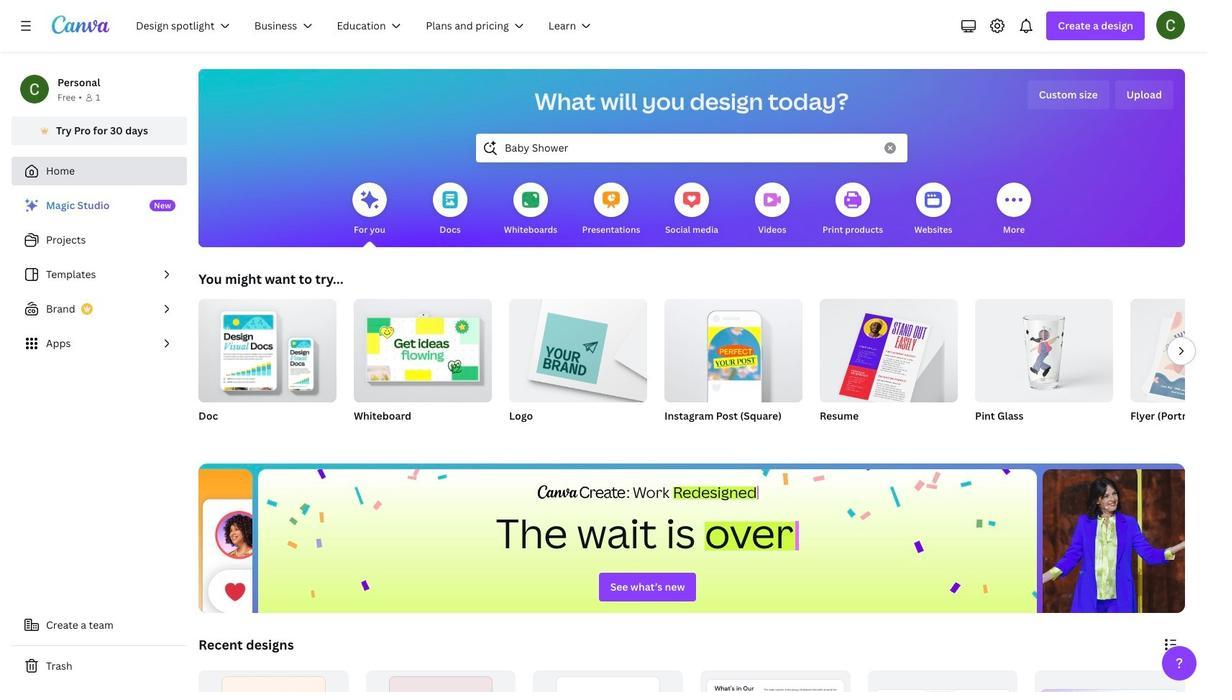 Task type: locate. For each thing, give the bounding box(es) containing it.
list
[[12, 191, 187, 358]]

group
[[199, 299, 337, 442], [199, 299, 337, 403], [354, 299, 492, 442], [354, 299, 492, 403], [509, 299, 647, 442], [509, 299, 647, 403], [665, 299, 803, 442], [665, 299, 803, 403], [820, 299, 958, 442], [820, 299, 958, 409], [975, 299, 1114, 442], [975, 299, 1114, 403], [1131, 299, 1209, 442], [1131, 299, 1209, 403], [199, 671, 349, 693], [366, 671, 516, 693], [533, 671, 683, 693], [701, 671, 851, 693], [868, 671, 1018, 693], [1035, 671, 1186, 693]]

top level navigation element
[[127, 12, 607, 40]]

Search search field
[[505, 135, 876, 162]]

None search field
[[476, 134, 908, 163]]



Task type: vqa. For each thing, say whether or not it's contained in the screenshot.
share to the bottom
no



Task type: describe. For each thing, give the bounding box(es) containing it.
christina overa image
[[1157, 11, 1186, 40]]



